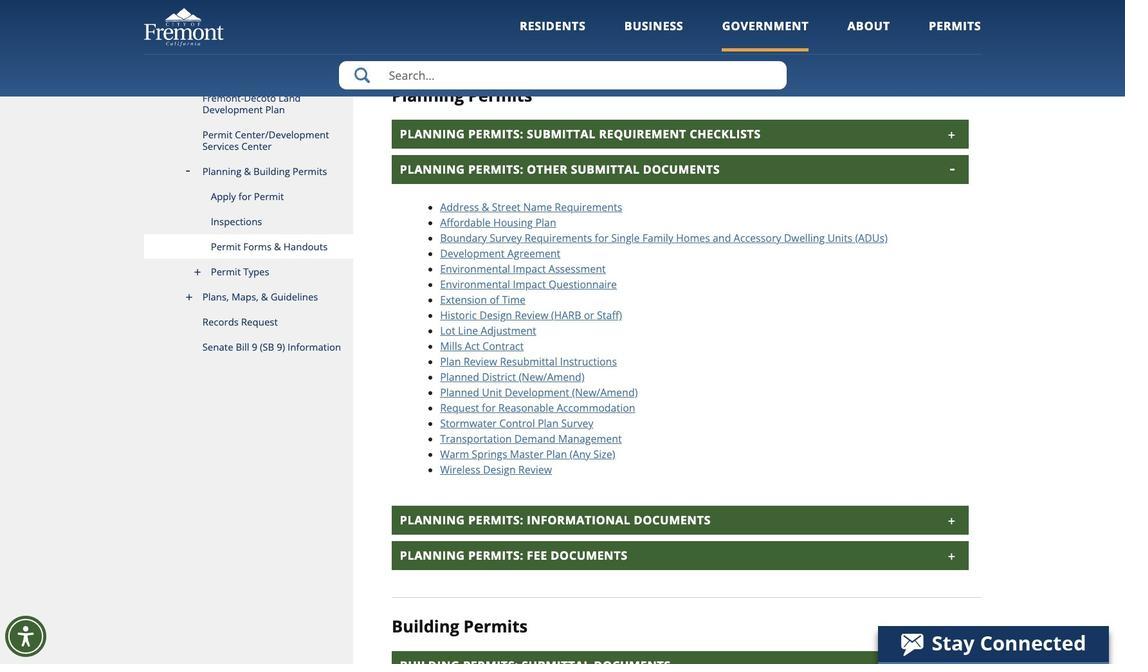 Task type: vqa. For each thing, say whether or not it's contained in the screenshot.
third PERMITS: from the bottom of the page
yes



Task type: locate. For each thing, give the bounding box(es) containing it.
1 vertical spatial environmental
[[440, 278, 510, 292]]

&
[[244, 165, 251, 178], [482, 200, 489, 214], [274, 240, 281, 253], [261, 290, 268, 303]]

mills act contract link
[[440, 339, 524, 354]]

(new/amend) up accommodation
[[572, 386, 638, 400]]

records request
[[202, 315, 278, 328]]

development inside the fremont-decoto land development plan
[[202, 103, 263, 116]]

permit down planning & building permits
[[254, 190, 284, 203]]

residents link
[[520, 18, 586, 51]]

1 vertical spatial development
[[440, 247, 505, 261]]

fremont-
[[202, 91, 244, 104]]

development
[[202, 103, 263, 116], [440, 247, 505, 261], [505, 386, 570, 400]]

permits inside 'link'
[[293, 165, 327, 178]]

0 horizontal spatial for
[[239, 190, 252, 203]]

senate bill 9 (sb 9) information link
[[144, 335, 353, 360]]

impact up environmental impact questionnaire link
[[513, 262, 546, 276]]

planning for planning permits: other submittal documents
[[400, 162, 465, 177]]

0 vertical spatial survey
[[490, 231, 522, 245]]

0 vertical spatial design
[[480, 308, 512, 323]]

wireless
[[440, 463, 481, 477]]

1 horizontal spatial for
[[482, 401, 496, 415]]

lot line adjustment link
[[440, 324, 537, 338]]

resubmittal
[[500, 355, 558, 369]]

environmental down development agreement link
[[440, 262, 510, 276]]

2 horizontal spatial for
[[595, 231, 609, 245]]

(new/amend)
[[519, 370, 585, 384], [572, 386, 638, 400]]

design down springs
[[483, 463, 516, 477]]

0 horizontal spatial survey
[[490, 231, 522, 245]]

2 vertical spatial for
[[482, 401, 496, 415]]

other
[[527, 162, 568, 177]]

stormwater control plan survey link
[[440, 417, 594, 431]]

plan review resubmittal instructions link
[[440, 355, 617, 369]]

survey up management
[[561, 417, 594, 431]]

1 vertical spatial building
[[392, 615, 460, 638]]

maps,
[[232, 290, 259, 303]]

master
[[510, 447, 544, 462]]

(new/amend) up planned unit development (new/amend) link
[[519, 370, 585, 384]]

planning inside 'link'
[[202, 165, 242, 178]]

permit center/development services center
[[202, 128, 329, 153]]

senate
[[202, 340, 233, 353]]

center/development
[[235, 128, 329, 141]]

0 vertical spatial development
[[202, 103, 263, 116]]

fee
[[527, 548, 548, 563]]

permits: for fee
[[468, 548, 524, 563]]

impact down environmental impact assessment link
[[513, 278, 546, 292]]

or
[[584, 308, 595, 323]]

& up apply for permit
[[244, 165, 251, 178]]

agreement
[[508, 247, 561, 261]]

review down mills act contract link
[[464, 355, 498, 369]]

permits: down the planning permits
[[468, 126, 524, 142]]

1 vertical spatial planned
[[440, 386, 480, 400]]

2 planned from the top
[[440, 386, 480, 400]]

development down the 'boundary'
[[440, 247, 505, 261]]

environmental up extension of time link
[[440, 278, 510, 292]]

requirements
[[555, 200, 623, 214], [525, 231, 592, 245]]

boundary
[[440, 231, 487, 245]]

requirements up the agreement
[[525, 231, 592, 245]]

2 vertical spatial documents
[[551, 548, 628, 563]]

informational
[[527, 512, 631, 528]]

submittal up 'planning permits: other submittal documents'
[[527, 126, 596, 142]]

services
[[202, 140, 239, 153]]

warm springs master plan (any size) link
[[440, 447, 616, 462]]

senate bill 9 (sb 9) information
[[202, 340, 341, 353]]

0 vertical spatial for
[[239, 190, 252, 203]]

review down time
[[515, 308, 549, 323]]

& right forms on the top left
[[274, 240, 281, 253]]

line
[[458, 324, 478, 338]]

permits: left fee on the left of the page
[[468, 548, 524, 563]]

inspections link
[[144, 209, 353, 234]]

& inside 'link'
[[274, 240, 281, 253]]

units
[[828, 231, 853, 245]]

planned district (new/amend) link
[[440, 370, 585, 384]]

business
[[625, 18, 684, 33]]

planning for planning permits: informational documents
[[400, 512, 465, 528]]

2 impact from the top
[[513, 278, 546, 292]]

0 vertical spatial planned
[[440, 370, 480, 384]]

1 horizontal spatial request
[[440, 401, 479, 415]]

permit down inspections
[[211, 240, 241, 253]]

guidelines
[[271, 290, 318, 303]]

control
[[500, 417, 535, 431]]

request down plans, maps, & guidelines
[[241, 315, 278, 328]]

1 planned from the top
[[440, 370, 480, 384]]

handouts
[[284, 240, 328, 253]]

development agreement link
[[440, 247, 561, 261]]

review
[[515, 308, 549, 323], [464, 355, 498, 369], [519, 463, 552, 477]]

submittal down planning permits: submittal requirement checklists
[[571, 162, 640, 177]]

0 horizontal spatial request
[[241, 315, 278, 328]]

documents for planning permits: fee documents
[[551, 548, 628, 563]]

permits: up planning permits: fee documents
[[468, 512, 524, 528]]

impact
[[513, 262, 546, 276], [513, 278, 546, 292]]

historic design review (harb or staff) link
[[440, 308, 622, 323]]

planned down the mills
[[440, 370, 480, 384]]

permits
[[929, 18, 982, 33], [468, 84, 533, 107], [293, 165, 327, 178], [464, 615, 528, 638]]

survey up development agreement link
[[490, 231, 522, 245]]

1 permits: from the top
[[468, 126, 524, 142]]

1 horizontal spatial survey
[[561, 417, 594, 431]]

Search text field
[[339, 61, 787, 89]]

assessment
[[549, 262, 606, 276]]

tab list
[[392, 120, 969, 570]]

reasonable
[[499, 401, 554, 415]]

permit up the plans, at the left top
[[211, 265, 241, 278]]

2 environmental from the top
[[440, 278, 510, 292]]

0 vertical spatial (new/amend)
[[519, 370, 585, 384]]

1 vertical spatial requirements
[[525, 231, 592, 245]]

planning permits: informational documents
[[400, 512, 711, 528]]

submittal
[[527, 126, 596, 142], [571, 162, 640, 177]]

review down 'warm springs master plan (any size)' link
[[519, 463, 552, 477]]

permit for center/development
[[202, 128, 232, 141]]

4 permits: from the top
[[468, 548, 524, 563]]

1 vertical spatial documents
[[634, 512, 711, 528]]

development up request for reasonable accommodation link
[[505, 386, 570, 400]]

planned
[[440, 370, 480, 384], [440, 386, 480, 400]]

housing
[[494, 216, 533, 230]]

planned up 'stormwater'
[[440, 386, 480, 400]]

requirements down 'planning permits: other submittal documents'
[[555, 200, 623, 214]]

for left single
[[595, 231, 609, 245]]

wireless design review link
[[440, 463, 552, 477]]

1 vertical spatial design
[[483, 463, 516, 477]]

contract
[[483, 339, 524, 354]]

request up 'stormwater'
[[440, 401, 479, 415]]

for down unit
[[482, 401, 496, 415]]

permit for forms
[[211, 240, 241, 253]]

survey
[[490, 231, 522, 245], [561, 417, 594, 431]]

design down of
[[480, 308, 512, 323]]

government
[[722, 18, 809, 33]]

permit
[[202, 128, 232, 141], [254, 190, 284, 203], [211, 240, 241, 253], [211, 265, 241, 278]]

permit inside 'link'
[[211, 240, 241, 253]]

0 vertical spatial submittal
[[527, 126, 596, 142]]

documents
[[643, 162, 720, 177], [634, 512, 711, 528], [551, 548, 628, 563]]

district
[[482, 370, 516, 384]]

extension
[[440, 293, 487, 307]]

1 impact from the top
[[513, 262, 546, 276]]

plan down the mills
[[440, 355, 461, 369]]

permit inside permit center/development services center
[[202, 128, 232, 141]]

2 permits: from the top
[[468, 162, 524, 177]]

dwelling
[[784, 231, 825, 245]]

0 horizontal spatial building
[[254, 165, 290, 178]]

0 vertical spatial environmental
[[440, 262, 510, 276]]

1 vertical spatial impact
[[513, 278, 546, 292]]

fremont-decoto land development plan link
[[144, 86, 353, 122]]

0 vertical spatial impact
[[513, 262, 546, 276]]

permit down fremont-
[[202, 128, 232, 141]]

2 vertical spatial development
[[505, 386, 570, 400]]

decoto
[[244, 91, 276, 104]]

for right apply
[[239, 190, 252, 203]]

extension of time link
[[440, 293, 526, 307]]

& up affordable housing plan link
[[482, 200, 489, 214]]

building
[[254, 165, 290, 178], [392, 615, 460, 638]]

3 permits: from the top
[[468, 512, 524, 528]]

1 vertical spatial request
[[440, 401, 479, 415]]

plan up center/development
[[266, 103, 285, 116]]

planning
[[392, 84, 464, 107], [400, 126, 465, 142], [400, 162, 465, 177], [202, 165, 242, 178], [400, 512, 465, 528], [400, 548, 465, 563]]

request inside address & street name requirements affordable housing plan boundary survey requirements for single family homes and accessory dwelling units (adus) development agreement environmental impact assessment environmental impact questionnaire extension of time historic design review (harb or staff) lot line adjustment mills act contract plan review resubmittal instructions planned district (new/amend) planned unit development (new/amend) request for reasonable accommodation stormwater control plan survey transportation demand management warm springs master plan (any size) wireless design review
[[440, 401, 479, 415]]

permits:
[[468, 126, 524, 142], [468, 162, 524, 177], [468, 512, 524, 528], [468, 548, 524, 563]]

act
[[465, 339, 480, 354]]

development up "permit center/development services center" link
[[202, 103, 263, 116]]

street
[[492, 200, 521, 214]]

1 horizontal spatial building
[[392, 615, 460, 638]]

of
[[490, 293, 500, 307]]

permits: up street
[[468, 162, 524, 177]]

transportation
[[440, 432, 512, 446]]

1 vertical spatial survey
[[561, 417, 594, 431]]

records
[[202, 315, 239, 328]]

permit center/development services center link
[[144, 122, 353, 159]]

9)
[[277, 340, 285, 353]]

& inside address & street name requirements affordable housing plan boundary survey requirements for single family homes and accessory dwelling units (adus) development agreement environmental impact assessment environmental impact questionnaire extension of time historic design review (harb or staff) lot line adjustment mills act contract plan review resubmittal instructions planned district (new/amend) planned unit development (new/amend) request for reasonable accommodation stormwater control plan survey transportation demand management warm springs master plan (any size) wireless design review
[[482, 200, 489, 214]]

0 vertical spatial building
[[254, 165, 290, 178]]



Task type: describe. For each thing, give the bounding box(es) containing it.
documents for planning permits: informational documents
[[634, 512, 711, 528]]

mills
[[440, 339, 462, 354]]

business link
[[625, 18, 684, 51]]

planning permits: submittal requirement checklists
[[400, 126, 761, 142]]

forms
[[243, 240, 272, 253]]

records request link
[[144, 310, 353, 335]]

0 vertical spatial documents
[[643, 162, 720, 177]]

land
[[279, 91, 301, 104]]

1 vertical spatial review
[[464, 355, 498, 369]]

inspections
[[211, 215, 262, 228]]

warm
[[440, 447, 469, 462]]

permit for types
[[211, 265, 241, 278]]

planning for planning permits: fee documents
[[400, 548, 465, 563]]

checklists
[[690, 126, 761, 142]]

plans, maps, & guidelines link
[[144, 284, 353, 310]]

permit forms & handouts link
[[144, 234, 353, 259]]

plan down "name" in the top of the page
[[536, 216, 557, 230]]

requirement
[[599, 126, 687, 142]]

permit types
[[211, 265, 269, 278]]

center
[[242, 140, 272, 153]]

planning permits: fee documents
[[400, 548, 628, 563]]

(any
[[570, 447, 591, 462]]

affordable
[[440, 216, 491, 230]]

1 vertical spatial (new/amend)
[[572, 386, 638, 400]]

0 vertical spatial request
[[241, 315, 278, 328]]

and
[[713, 231, 731, 245]]

& inside 'link'
[[244, 165, 251, 178]]

management
[[559, 432, 622, 446]]

apply
[[211, 190, 236, 203]]

residents
[[520, 18, 586, 33]]

plan down request for reasonable accommodation link
[[538, 417, 559, 431]]

0 vertical spatial requirements
[[555, 200, 623, 214]]

lot
[[440, 324, 456, 338]]

adjustment
[[481, 324, 537, 338]]

plans,
[[202, 290, 229, 303]]

planning & building permits link
[[144, 159, 353, 184]]

2 vertical spatial review
[[519, 463, 552, 477]]

planning for planning & building permits
[[202, 165, 242, 178]]

transportation demand management link
[[440, 432, 622, 446]]

address & street name requirements link
[[440, 200, 623, 214]]

request for reasonable accommodation link
[[440, 401, 636, 415]]

(harb
[[551, 308, 582, 323]]

fremont-decoto land development plan
[[202, 91, 301, 116]]

9
[[252, 340, 257, 353]]

historic
[[440, 308, 477, 323]]

time
[[502, 293, 526, 307]]

& right the maps,
[[261, 290, 268, 303]]

1 vertical spatial submittal
[[571, 162, 640, 177]]

plan left (any
[[546, 447, 567, 462]]

family
[[643, 231, 674, 245]]

plan inside the fremont-decoto land development plan
[[266, 103, 285, 116]]

building inside 'link'
[[254, 165, 290, 178]]

planning for planning permits
[[392, 84, 464, 107]]

stormwater
[[440, 417, 497, 431]]

planned unit development (new/amend) link
[[440, 386, 638, 400]]

single
[[612, 231, 640, 245]]

stay connected image
[[879, 626, 1108, 662]]

permit forms & handouts
[[211, 240, 328, 253]]

about
[[848, 18, 891, 33]]

1 vertical spatial for
[[595, 231, 609, 245]]

apply for permit
[[211, 190, 284, 203]]

affordable housing plan link
[[440, 216, 557, 230]]

permits: for other
[[468, 162, 524, 177]]

environmental impact questionnaire link
[[440, 278, 617, 292]]

(sb
[[260, 340, 274, 353]]

apply for permit link
[[144, 184, 353, 209]]

permits: for informational
[[468, 512, 524, 528]]

springs
[[472, 447, 508, 462]]

1 environmental from the top
[[440, 262, 510, 276]]

address
[[440, 200, 479, 214]]

about link
[[848, 18, 891, 51]]

homes
[[676, 231, 710, 245]]

information
[[288, 340, 341, 353]]

building permits
[[392, 615, 528, 638]]

planning for planning permits: submittal requirement checklists
[[400, 126, 465, 142]]

bill
[[236, 340, 249, 353]]

address & street name requirements affordable housing plan boundary survey requirements for single family homes and accessory dwelling units (adus) development agreement environmental impact assessment environmental impact questionnaire extension of time historic design review (harb or staff) lot line adjustment mills act contract plan review resubmittal instructions planned district (new/amend) planned unit development (new/amend) request for reasonable accommodation stormwater control plan survey transportation demand management warm springs master plan (any size) wireless design review
[[440, 200, 888, 477]]

0 vertical spatial review
[[515, 308, 549, 323]]

permits link
[[929, 18, 982, 51]]

permit types link
[[144, 259, 353, 284]]

(adus)
[[856, 231, 888, 245]]

types
[[243, 265, 269, 278]]

tab list containing planning permits: submittal requirement checklists
[[392, 120, 969, 570]]

planning permits
[[392, 84, 533, 107]]

permits: for submittal
[[468, 126, 524, 142]]

accessory
[[734, 231, 782, 245]]

questionnaire
[[549, 278, 617, 292]]



